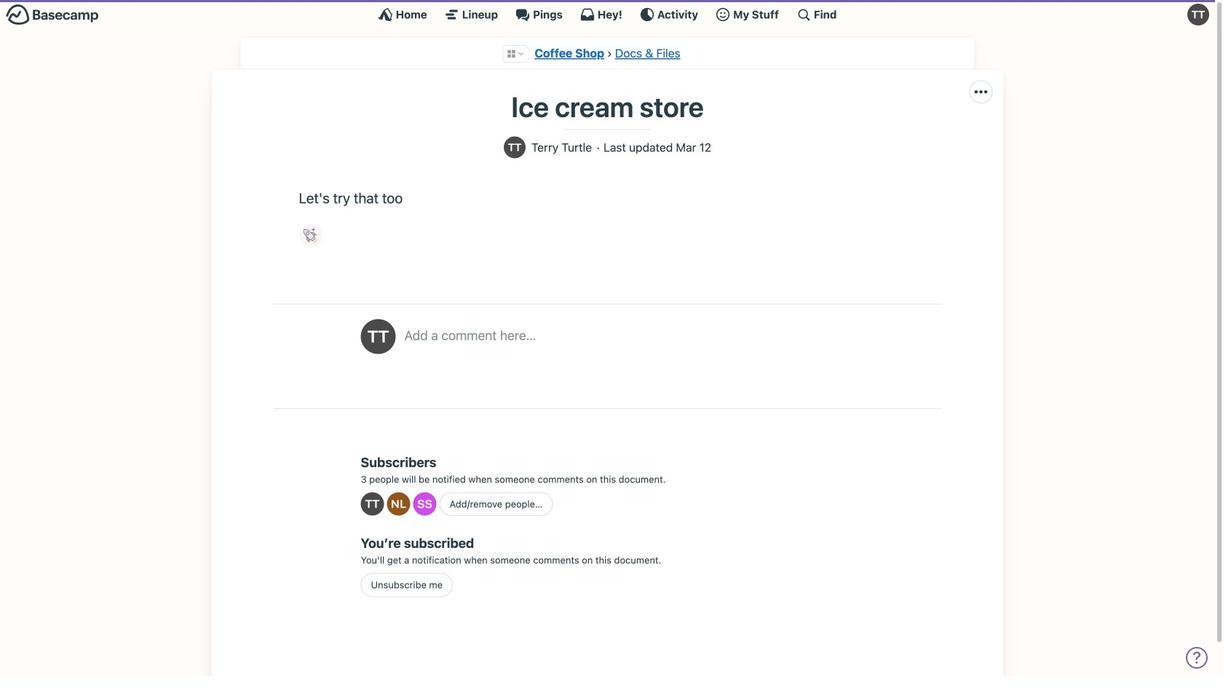 Task type: locate. For each thing, give the bounding box(es) containing it.
sarah silvers image
[[413, 493, 437, 516]]

terry turtle image inside main element
[[1188, 4, 1209, 25]]

mar 12 element
[[676, 141, 711, 154]]

0 vertical spatial terry turtle image
[[1188, 4, 1209, 25]]

terry turtle image
[[504, 137, 526, 158]]

terry turtle image
[[1188, 4, 1209, 25], [361, 319, 396, 354], [361, 493, 384, 516]]

2 vertical spatial terry turtle image
[[361, 493, 384, 516]]

keyboard shortcut: ⌘ + / image
[[797, 7, 811, 22]]



Task type: describe. For each thing, give the bounding box(es) containing it.
main element
[[0, 0, 1215, 28]]

switch accounts image
[[6, 4, 99, 26]]

natalie lubich image
[[387, 493, 410, 516]]

1 vertical spatial terry turtle image
[[361, 319, 396, 354]]



